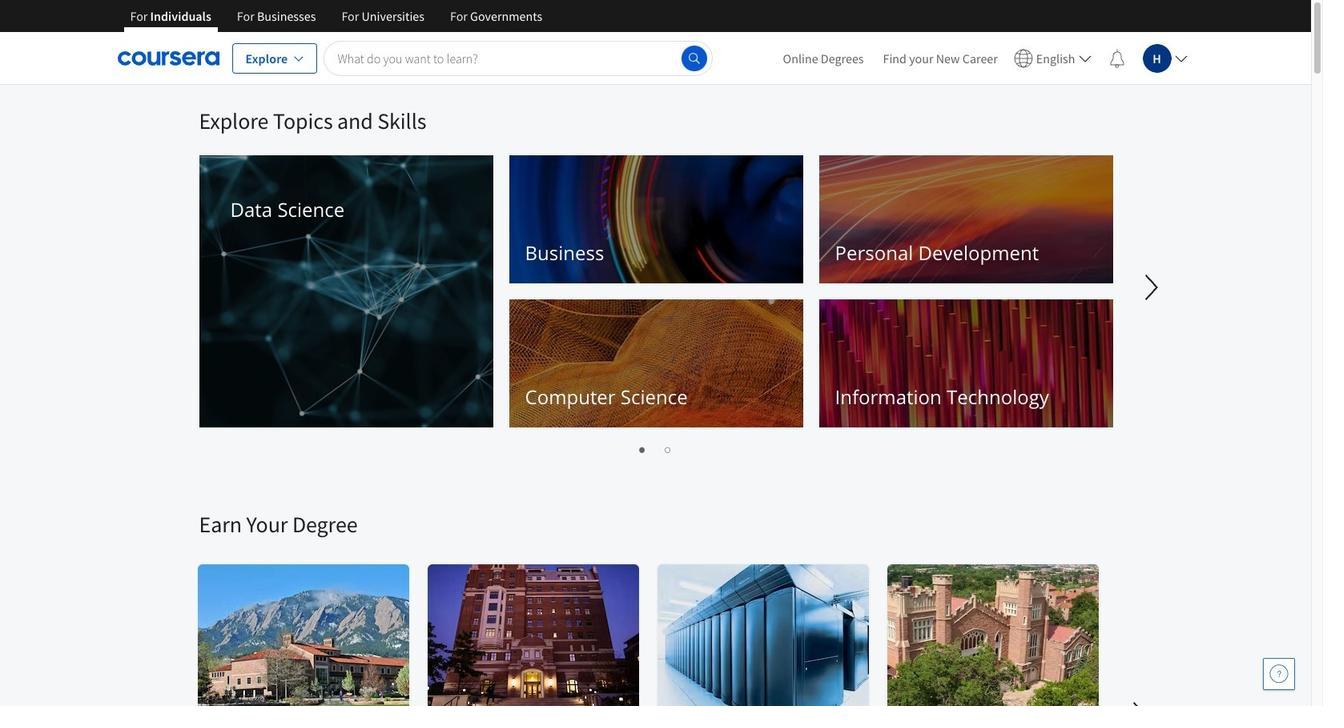 Task type: describe. For each thing, give the bounding box(es) containing it.
help center image
[[1270, 665, 1289, 684]]

computer science image
[[509, 300, 803, 428]]

master of computer science in data science degree by university of illinois at urbana-champaign, image
[[657, 565, 870, 707]]

banner navigation
[[117, 0, 555, 44]]

slide 3 group
[[501, 155, 811, 428]]

master of science in computer science degree by university of colorado boulder, image
[[887, 565, 1100, 707]]

earn your degree carousel element
[[191, 462, 1324, 707]]

business image
[[509, 155, 803, 284]]

coursera image
[[117, 45, 219, 71]]

personal development image
[[819, 155, 1113, 284]]

slides group for next slide icon within earn your degree carousel element
[[191, 563, 1324, 707]]

master of applied data science degree by university of michigan, image
[[428, 565, 640, 707]]

next slide image for personal development image
[[1133, 268, 1171, 307]]



Task type: locate. For each thing, give the bounding box(es) containing it.
None search field
[[324, 40, 713, 76]]

slide 5 group
[[811, 155, 1121, 428]]

list
[[199, 440, 1113, 459]]

information technology image
[[819, 300, 1113, 428]]

menu
[[774, 32, 1194, 84]]

next slide image
[[1133, 268, 1171, 307], [1121, 696, 1159, 707]]

explore topics and skills carousel element
[[191, 84, 1324, 462]]

next slide image inside earn your degree carousel element
[[1121, 696, 1159, 707]]

1 vertical spatial slides group
[[191, 563, 1324, 707]]

slide 1 group
[[191, 155, 501, 428]]

next slide image for master of computer science in data science degree by university of illinois at urbana-champaign, image
[[1121, 696, 1159, 707]]

What do you want to learn? text field
[[324, 40, 713, 76]]

master of science in data science degree by university of colorado boulder, image
[[198, 565, 410, 707]]

data science image
[[199, 155, 493, 428]]

next slide image inside "explore topics and skills carousel" element
[[1133, 268, 1171, 307]]

2 slides group from the top
[[191, 563, 1324, 707]]

0 vertical spatial slides group
[[191, 155, 1324, 432]]

list inside "explore topics and skills carousel" element
[[199, 440, 1113, 459]]

1 slides group from the top
[[191, 155, 1324, 432]]

slides group
[[191, 155, 1324, 432], [191, 563, 1324, 707]]

0 vertical spatial next slide image
[[1133, 268, 1171, 307]]

1 vertical spatial next slide image
[[1121, 696, 1159, 707]]

slides group for next slide icon inside "explore topics and skills carousel" element
[[191, 155, 1324, 432]]



Task type: vqa. For each thing, say whether or not it's contained in the screenshot.
Information Technology image
yes



